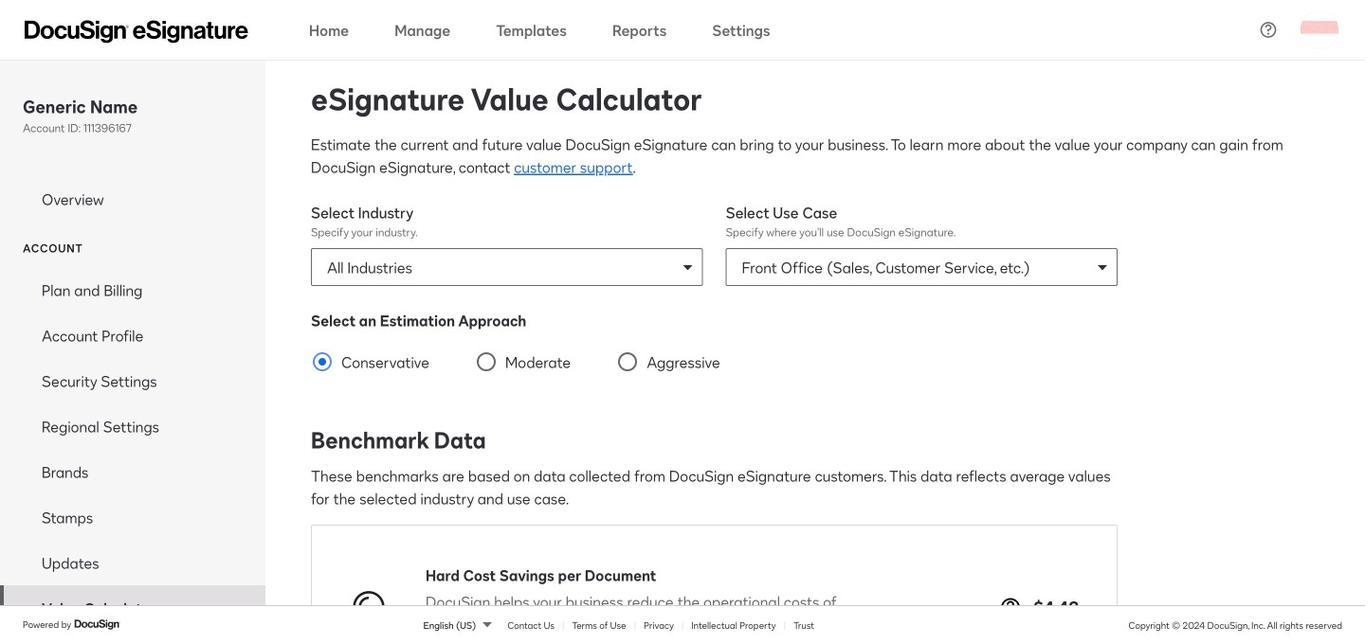 Task type: describe. For each thing, give the bounding box(es) containing it.
your uploaded profile image image
[[1301, 11, 1339, 49]]



Task type: locate. For each thing, give the bounding box(es) containing it.
hard cost savings per document image
[[350, 586, 388, 624]]

docusign image
[[74, 618, 121, 633]]

account element
[[0, 267, 265, 632]]

docusign admin image
[[25, 20, 248, 43]]



Task type: vqa. For each thing, say whether or not it's contained in the screenshot.
the Hard Cost Savings per Document Icon
yes



